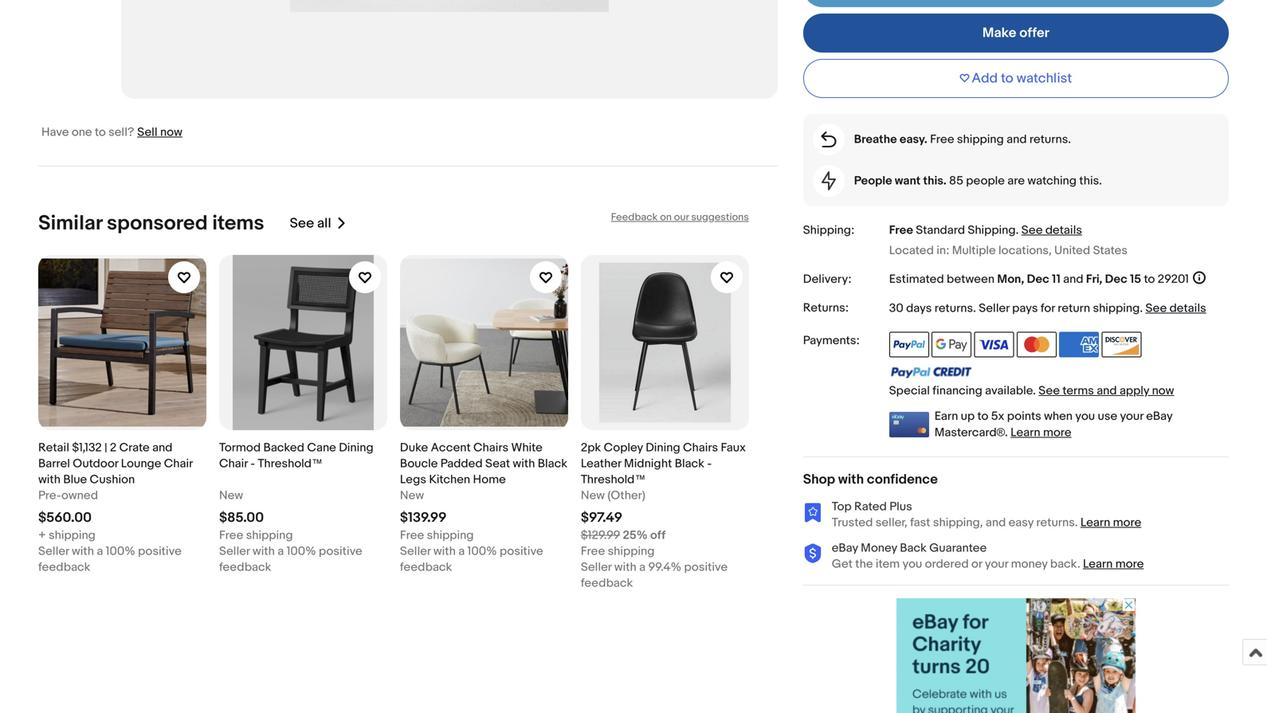 Task type: describe. For each thing, give the bounding box(es) containing it.
returns:
[[803, 301, 849, 315]]

chair inside "retail $1,132 | 2 crate and barrel outdoor lounge chair with blue cushion pre-owned $560.00 + shipping seller with a 100% positive feedback"
[[164, 457, 193, 471]]

learn inside top rated plus trusted seller, fast shipping, and easy returns. learn more
[[1081, 515, 1110, 530]]

2 this. from the left
[[1079, 174, 1102, 188]]

learn inside ebay money back guarantee get the item you ordered or your money back. learn more
[[1083, 557, 1113, 571]]

0 vertical spatial now
[[160, 125, 182, 139]]

plus
[[890, 500, 912, 514]]

with details__icon image for breathe
[[821, 132, 836, 148]]

$560.00
[[38, 510, 92, 526]]

available.
[[985, 384, 1036, 398]]

financing
[[933, 384, 983, 398]]

positive inside "retail $1,132 | 2 crate and barrel outdoor lounge chair with blue cushion pre-owned $560.00 + shipping seller with a 100% positive feedback"
[[138, 544, 182, 559]]

shipping down 15
[[1093, 301, 1140, 316]]

returns. inside top rated plus trusted seller, fast shipping, and easy returns. learn more
[[1036, 515, 1078, 530]]

to inside earn up to 5x points when you use your ebay mastercard®.
[[978, 409, 989, 424]]

earn
[[935, 409, 958, 424]]

legs
[[400, 473, 426, 487]]

points
[[1007, 409, 1041, 424]]

locations,
[[999, 244, 1052, 258]]

11
[[1052, 272, 1061, 287]]

visa image
[[974, 332, 1014, 358]]

(other)
[[608, 488, 645, 503]]

guarantee
[[929, 541, 987, 555]]

30 days returns . seller pays for return shipping . see details
[[889, 301, 1206, 316]]

1 horizontal spatial .
[[1016, 223, 1019, 238]]

money
[[1011, 557, 1048, 571]]

advertisement region
[[897, 598, 1136, 713]]

barrel
[[38, 457, 70, 471]]

seller inside new $85.00 free shipping seller with a 100% positive feedback
[[219, 544, 250, 559]]

new inside duke accent chairs white boucle padded seat with black legs kitchen home new $139.99 free shipping seller with a 100% positive feedback
[[400, 488, 424, 503]]

black inside 2pk copley dining chairs faux leather midnight black - threshold™ new (other) $97.49 $129.99 25% off free shipping seller with a 99.4% positive feedback
[[675, 457, 705, 471]]

and for special financing available. see terms and apply now
[[1097, 384, 1117, 398]]

standard shipping . see details
[[916, 223, 1082, 238]]

$129.99
[[581, 528, 620, 543]]

$139.99
[[400, 510, 447, 526]]

seller inside duke accent chairs white boucle padded seat with black legs kitchen home new $139.99 free shipping seller with a 100% positive feedback
[[400, 544, 431, 559]]

free up the located
[[889, 223, 913, 238]]

top rated plus trusted seller, fast shipping, and easy returns. learn more
[[832, 500, 1142, 530]]

1 dec from the left
[[1027, 272, 1049, 287]]

tormod
[[219, 441, 261, 455]]

100% inside "retail $1,132 | 2 crate and barrel outdoor lounge chair with blue cushion pre-owned $560.00 + shipping seller with a 100% positive feedback"
[[106, 544, 135, 559]]

similar sponsored items
[[38, 211, 264, 236]]

30
[[889, 301, 904, 316]]

dining inside 2pk copley dining chairs faux leather midnight black - threshold™ new (other) $97.49 $129.99 25% off free shipping seller with a 99.4% positive feedback
[[646, 441, 680, 455]]

ordered
[[925, 557, 969, 571]]

$85.00
[[219, 510, 264, 526]]

with details__icon image for ebay
[[803, 544, 822, 564]]

with up 'pre-'
[[38, 473, 61, 487]]

learn more
[[1011, 425, 1072, 440]]

fast
[[910, 515, 930, 530]]

$85.00 text field
[[219, 510, 264, 526]]

free inside new $85.00 free shipping seller with a 100% positive feedback
[[219, 528, 243, 543]]

and for estimated between mon, dec 11 and fri, dec 15 to 29201
[[1063, 272, 1084, 287]]

similar
[[38, 211, 102, 236]]

sell?
[[108, 125, 134, 139]]

1 this. from the left
[[923, 174, 947, 188]]

see down 29201 at the right
[[1146, 301, 1167, 316]]

a inside duke accent chairs white boucle padded seat with black legs kitchen home new $139.99 free shipping seller with a 100% positive feedback
[[458, 544, 465, 559]]

1 horizontal spatial now
[[1152, 384, 1174, 398]]

easy.
[[900, 132, 928, 147]]

owned
[[61, 488, 98, 503]]

back.
[[1050, 557, 1080, 571]]

add to watchlist
[[972, 70, 1072, 87]]

shop
[[803, 471, 835, 488]]

with details__icon image for people
[[821, 171, 836, 191]]

with details__icon image for top
[[803, 503, 822, 522]]

make offer
[[983, 25, 1050, 42]]

2 dec from the left
[[1105, 272, 1127, 287]]

crate
[[119, 441, 150, 455]]

discover image
[[1102, 332, 1142, 358]]

lounge
[[121, 457, 161, 471]]

$139.99 text field
[[400, 510, 447, 526]]

a inside new $85.00 free shipping seller with a 100% positive feedback
[[278, 544, 284, 559]]

have one to sell? sell now
[[41, 125, 182, 139]]

85
[[949, 174, 963, 188]]

google pay image
[[932, 332, 972, 358]]

see up when
[[1039, 384, 1060, 398]]

with down 'white'
[[513, 457, 535, 471]]

new $85.00 free shipping seller with a 100% positive feedback
[[219, 488, 365, 575]]

with inside new $85.00 free shipping seller with a 100% positive feedback
[[253, 544, 275, 559]]

make
[[983, 25, 1016, 42]]

see up the 'locations,'
[[1022, 223, 1043, 238]]

0 vertical spatial more
[[1043, 425, 1072, 440]]

2pk
[[581, 441, 601, 455]]

duke accent chairs white boucle padded seat with black legs kitchen home new $139.99 free shipping seller with a 100% positive feedback
[[400, 441, 567, 575]]

new inside 2pk copley dining chairs faux leather midnight black - threshold™ new (other) $97.49 $129.99 25% off free shipping seller with a 99.4% positive feedback
[[581, 488, 605, 503]]

shipping inside duke accent chairs white boucle padded seat with black legs kitchen home new $139.99 free shipping seller with a 100% positive feedback
[[427, 528, 474, 543]]

with down $139.99 text field
[[433, 544, 456, 559]]

shipping inside "retail $1,132 | 2 crate and barrel outdoor lounge chair with blue cushion pre-owned $560.00 + shipping seller with a 100% positive feedback"
[[49, 528, 96, 543]]

0 vertical spatial learn more link
[[1011, 425, 1072, 440]]

accent
[[431, 441, 471, 455]]

feedback inside "retail $1,132 | 2 crate and barrel outdoor lounge chair with blue cushion pre-owned $560.00 + shipping seller with a 100% positive feedback"
[[38, 560, 90, 575]]

item
[[876, 557, 900, 571]]

2 horizontal spatial .
[[1140, 301, 1143, 316]]

new inside new $85.00 free shipping seller with a 100% positive feedback
[[219, 488, 243, 503]]

make offer link
[[803, 14, 1229, 53]]

for
[[1041, 301, 1055, 316]]

days
[[906, 301, 932, 316]]

add to watchlist button
[[803, 59, 1229, 98]]

15
[[1130, 272, 1141, 287]]

a inside 2pk copley dining chairs faux leather midnight black - threshold™ new (other) $97.49 $129.99 25% off free shipping seller with a 99.4% positive feedback
[[639, 560, 646, 575]]

duke
[[400, 441, 428, 455]]

$97.49
[[581, 510, 622, 526]]

have
[[41, 125, 69, 139]]

shipping inside 2pk copley dining chairs faux leather midnight black - threshold™ new (other) $97.49 $129.99 25% off free shipping seller with a 99.4% positive feedback
[[608, 544, 655, 559]]

ebay inside earn up to 5x points when you use your ebay mastercard®.
[[1146, 409, 1173, 424]]

New text field
[[219, 488, 243, 504]]

2pk copley dining chairs faux leather midnight black - threshold™ new (other) $97.49 $129.99 25% off free shipping seller with a 99.4% positive feedback
[[581, 441, 746, 590]]

american express image
[[1059, 332, 1099, 358]]

apply
[[1120, 384, 1149, 398]]

and inside top rated plus trusted seller, fast shipping, and easy returns. learn more
[[986, 515, 1006, 530]]

positive inside new $85.00 free shipping seller with a 100% positive feedback
[[319, 544, 362, 559]]

our
[[674, 211, 689, 223]]

sponsored
[[107, 211, 208, 236]]

learn more link for get the item you ordered or your money back.
[[1083, 557, 1144, 571]]

terms
[[1063, 384, 1094, 398]]

shipping:
[[803, 223, 855, 238]]

rated
[[854, 500, 887, 514]]

seller with a 100% positive feedback text field for $139.99
[[400, 543, 568, 575]]

your inside ebay money back guarantee get the item you ordered or your money back. learn more
[[985, 557, 1008, 571]]

+
[[38, 528, 46, 543]]

positive inside 2pk copley dining chairs faux leather midnight black - threshold™ new (other) $97.49 $129.99 25% off free shipping seller with a 99.4% positive feedback
[[684, 560, 728, 575]]

chairs inside duke accent chairs white boucle padded seat with black legs kitchen home new $139.99 free shipping seller with a 100% positive feedback
[[473, 441, 509, 455]]

$1,132
[[72, 441, 102, 455]]

|
[[104, 441, 107, 455]]

special
[[889, 384, 930, 398]]

one
[[72, 125, 92, 139]]

copley
[[604, 441, 643, 455]]

are
[[1008, 174, 1025, 188]]

use
[[1098, 409, 1117, 424]]

watchlist
[[1017, 70, 1072, 87]]

with inside 2pk copley dining chairs faux leather midnight black - threshold™ new (other) $97.49 $129.99 25% off free shipping seller with a 99.4% positive feedback
[[614, 560, 637, 575]]

shipping up people want this. 85 people are watching this.
[[957, 132, 1004, 147]]

100% inside new $85.00 free shipping seller with a 100% positive feedback
[[287, 544, 316, 559]]



Task type: locate. For each thing, give the bounding box(es) containing it.
boucle
[[400, 457, 438, 471]]

2 vertical spatial more
[[1116, 557, 1144, 571]]

suggestions
[[691, 211, 749, 223]]

see details link up united
[[1022, 223, 1082, 238]]

pre-
[[38, 488, 61, 503]]

estimated between mon, dec 11 and fri, dec 15 to 29201
[[889, 272, 1189, 287]]

1 chair from the left
[[164, 457, 193, 471]]

0 vertical spatial returns.
[[1030, 132, 1071, 147]]

1 horizontal spatial this.
[[1079, 174, 1102, 188]]

2 horizontal spatial new
[[581, 488, 605, 503]]

and up use
[[1097, 384, 1117, 398]]

outdoor
[[73, 457, 118, 471]]

located
[[889, 244, 934, 258]]

1 vertical spatial see details link
[[1146, 301, 1206, 316]]

seller left pays
[[979, 301, 1010, 316]]

learn right back.
[[1083, 557, 1113, 571]]

up
[[961, 409, 975, 424]]

- inside tormod backed cane dining chair - threshold™
[[250, 457, 255, 471]]

tormod backed cane dining chair - threshold™
[[219, 441, 374, 471]]

1 vertical spatial returns.
[[1036, 515, 1078, 530]]

2 vertical spatial learn
[[1083, 557, 1113, 571]]

0 vertical spatial your
[[1120, 409, 1144, 424]]

with details__icon image
[[821, 132, 836, 148], [821, 171, 836, 191], [803, 503, 822, 522], [803, 544, 822, 564]]

back
[[900, 541, 927, 555]]

new up $85.00 text field
[[219, 488, 243, 503]]

feedback on our suggestions
[[611, 211, 749, 223]]

retail $1,132 | 2 crate and barrel outdoor lounge chair with blue cushion pre-owned $560.00 + shipping seller with a 100% positive feedback
[[38, 441, 193, 575]]

see details link for standard shipping . see details
[[1022, 223, 1082, 238]]

1 vertical spatial learn
[[1081, 515, 1110, 530]]

2 - from the left
[[707, 457, 712, 471]]

0 horizontal spatial details
[[1045, 223, 1082, 238]]

feedback inside new $85.00 free shipping seller with a 100% positive feedback
[[219, 560, 271, 575]]

this.
[[923, 174, 947, 188], [1079, 174, 1102, 188]]

1 horizontal spatial dec
[[1105, 272, 1127, 287]]

mastercard®.
[[935, 425, 1008, 440]]

free inside 2pk copley dining chairs faux leather midnight black - threshold™ new (other) $97.49 $129.99 25% off free shipping seller with a 99.4% positive feedback
[[581, 544, 605, 559]]

confidence
[[867, 471, 938, 488]]

states
[[1093, 244, 1128, 258]]

seller with a 100% positive feedback text field for $85.00
[[219, 543, 387, 575]]

chair down tormod
[[219, 457, 248, 471]]

and up lounge
[[152, 441, 173, 455]]

shipping inside new $85.00 free shipping seller with a 100% positive feedback
[[246, 528, 293, 543]]

dining up midnight
[[646, 441, 680, 455]]

0 horizontal spatial seller with a 100% positive feedback text field
[[38, 543, 206, 575]]

1 seller with a 100% positive feedback text field from the left
[[38, 543, 206, 575]]

1 horizontal spatial new
[[400, 488, 424, 503]]

new up $97.49
[[581, 488, 605, 503]]

Seller with a 100% positive feedback text field
[[38, 543, 206, 575], [219, 543, 387, 575], [400, 543, 568, 575]]

with details__icon image left people
[[821, 171, 836, 191]]

0 horizontal spatial dec
[[1027, 272, 1049, 287]]

1 dining from the left
[[339, 441, 374, 455]]

2 chairs from the left
[[683, 441, 718, 455]]

between
[[947, 272, 995, 287]]

this. left the 85
[[923, 174, 947, 188]]

- down tormod
[[250, 457, 255, 471]]

off
[[650, 528, 666, 543]]

0 horizontal spatial threshold™
[[258, 457, 323, 471]]

and for retail $1,132 | 2 crate and barrel outdoor lounge chair with blue cushion pre-owned $560.00 + shipping seller with a 100% positive feedback
[[152, 441, 173, 455]]

now
[[160, 125, 182, 139], [1152, 384, 1174, 398]]

and right 11
[[1063, 272, 1084, 287]]

free right easy.
[[930, 132, 954, 147]]

midnight
[[624, 457, 672, 471]]

chairs inside 2pk copley dining chairs faux leather midnight black - threshold™ new (other) $97.49 $129.99 25% off free shipping seller with a 99.4% positive feedback
[[683, 441, 718, 455]]

$560.00 text field
[[38, 510, 92, 526]]

0 horizontal spatial new
[[219, 488, 243, 503]]

0 horizontal spatial free shipping text field
[[219, 528, 293, 543]]

0 horizontal spatial .
[[973, 301, 976, 316]]

0 horizontal spatial 100%
[[106, 544, 135, 559]]

blue
[[63, 473, 87, 487]]

a
[[97, 544, 103, 559], [278, 544, 284, 559], [458, 544, 465, 559], [639, 560, 646, 575]]

chairs up seat
[[473, 441, 509, 455]]

padded
[[441, 457, 483, 471]]

and left easy
[[986, 515, 1006, 530]]

black down 'white'
[[538, 457, 567, 471]]

earn up to 5x points when you use your ebay mastercard®.
[[935, 409, 1173, 440]]

a inside "retail $1,132 | 2 crate and barrel outdoor lounge chair with blue cushion pre-owned $560.00 + shipping seller with a 100% positive feedback"
[[97, 544, 103, 559]]

leather
[[581, 457, 621, 471]]

1 new from the left
[[219, 488, 243, 503]]

with details__icon image left top
[[803, 503, 822, 522]]

1 vertical spatial details
[[1170, 301, 1206, 316]]

seller inside "retail $1,132 | 2 crate and barrel outdoor lounge chair with blue cushion pre-owned $560.00 + shipping seller with a 100% positive feedback"
[[38, 544, 69, 559]]

See all text field
[[290, 215, 331, 232]]

dining inside tormod backed cane dining chair - threshold™
[[339, 441, 374, 455]]

this. right watching
[[1079, 174, 1102, 188]]

sell
[[137, 125, 157, 139]]

get
[[832, 557, 853, 571]]

retail
[[38, 441, 69, 455]]

delivery:
[[803, 272, 852, 287]]

ebay inside ebay money back guarantee get the item you ordered or your money back. learn more
[[832, 541, 858, 555]]

black inside duke accent chairs white boucle padded seat with black legs kitchen home new $139.99 free shipping seller with a 100% positive feedback
[[538, 457, 567, 471]]

trusted
[[832, 515, 873, 530]]

seller down $85.00 text field
[[219, 544, 250, 559]]

previous price $129.99 25% off text field
[[581, 528, 666, 543]]

more inside ebay money back guarantee get the item you ordered or your money back. learn more
[[1116, 557, 1144, 571]]

free shipping text field for $139.99
[[400, 528, 474, 543]]

0 vertical spatial ebay
[[1146, 409, 1173, 424]]

99.4%
[[648, 560, 682, 575]]

seller down $129.99
[[581, 560, 612, 575]]

learn more link
[[1011, 425, 1072, 440], [1081, 515, 1142, 530], [1083, 557, 1144, 571]]

see all link
[[290, 211, 347, 236]]

breathe
[[854, 132, 897, 147]]

to
[[1001, 70, 1014, 87], [95, 125, 106, 139], [1144, 272, 1155, 287], [978, 409, 989, 424]]

with down previous price $129.99 25% off text box
[[614, 560, 637, 575]]

kitchen
[[429, 473, 470, 487]]

return
[[1058, 301, 1090, 316]]

you inside ebay money back guarantee get the item you ordered or your money back. learn more
[[903, 557, 922, 571]]

feedback inside 2pk copley dining chairs faux leather midnight black - threshold™ new (other) $97.49 $129.99 25% off free shipping seller with a 99.4% positive feedback
[[581, 576, 633, 590]]

1 horizontal spatial threshold™
[[581, 473, 646, 487]]

seller
[[979, 301, 1010, 316], [38, 544, 69, 559], [219, 544, 250, 559], [400, 544, 431, 559], [581, 560, 612, 575]]

2 vertical spatial learn more link
[[1083, 557, 1144, 571]]

united
[[1054, 244, 1090, 258]]

2 chair from the left
[[219, 457, 248, 471]]

white
[[511, 441, 543, 455]]

seller with a 100% positive feedback text field down $560.00
[[38, 543, 206, 575]]

- inside 2pk copley dining chairs faux leather midnight black - threshold™ new (other) $97.49 $129.99 25% off free shipping seller with a 99.4% positive feedback
[[707, 457, 712, 471]]

1 horizontal spatial black
[[675, 457, 705, 471]]

with details__icon image left get
[[803, 544, 822, 564]]

3 new from the left
[[581, 488, 605, 503]]

shipping,
[[933, 515, 983, 530]]

returns. up watching
[[1030, 132, 1071, 147]]

you down back
[[903, 557, 922, 571]]

2 dining from the left
[[646, 441, 680, 455]]

all
[[317, 215, 331, 232]]

feedback down + shipping text field
[[38, 560, 90, 575]]

1 vertical spatial learn more link
[[1081, 515, 1142, 530]]

shop with confidence
[[803, 471, 938, 488]]

and inside "retail $1,132 | 2 crate and barrel outdoor lounge chair with blue cushion pre-owned $560.00 + shipping seller with a 100% positive feedback"
[[152, 441, 173, 455]]

dining right cane on the left bottom of page
[[339, 441, 374, 455]]

your right or
[[985, 557, 1008, 571]]

100% inside duke accent chairs white boucle padded seat with black legs kitchen home new $139.99 free shipping seller with a 100% positive feedback
[[467, 544, 497, 559]]

feedback down $85.00 text field
[[219, 560, 271, 575]]

0 horizontal spatial chairs
[[473, 441, 509, 455]]

see terms and apply now link
[[1039, 384, 1174, 398]]

3 100% from the left
[[467, 544, 497, 559]]

0 vertical spatial details
[[1045, 223, 1082, 238]]

seller down + on the bottom of page
[[38, 544, 69, 559]]

with down + shipping text field
[[72, 544, 94, 559]]

Pre-owned text field
[[38, 488, 98, 504]]

0 horizontal spatial dining
[[339, 441, 374, 455]]

3 seller with a 100% positive feedback text field from the left
[[400, 543, 568, 575]]

0 vertical spatial see details link
[[1022, 223, 1082, 238]]

positive
[[138, 544, 182, 559], [319, 544, 362, 559], [500, 544, 543, 559], [684, 560, 728, 575]]

ebay up get
[[832, 541, 858, 555]]

ebay mastercard image
[[889, 412, 929, 437]]

returns
[[935, 301, 973, 316]]

dec left 11
[[1027, 272, 1049, 287]]

1 100% from the left
[[106, 544, 135, 559]]

seller with a 100% positive feedback text field for $560.00
[[38, 543, 206, 575]]

new down legs
[[400, 488, 424, 503]]

- right midnight
[[707, 457, 712, 471]]

free down $129.99
[[581, 544, 605, 559]]

seller with a 100% positive feedback text field down $139.99
[[400, 543, 568, 575]]

to right "one"
[[95, 125, 106, 139]]

$97.49 text field
[[581, 510, 622, 526]]

more inside top rated plus trusted seller, fast shipping, and easy returns. learn more
[[1113, 515, 1142, 530]]

and up 'are'
[[1007, 132, 1027, 147]]

0 horizontal spatial see details link
[[1022, 223, 1082, 238]]

0 horizontal spatial ebay
[[832, 541, 858, 555]]

1 horizontal spatial dining
[[646, 441, 680, 455]]

see details link for 30 days returns . seller pays for return shipping . see details
[[1146, 301, 1206, 316]]

1 horizontal spatial your
[[1120, 409, 1144, 424]]

free shipping text field down $129.99
[[581, 543, 655, 559]]

1 chairs from the left
[[473, 441, 509, 455]]

people
[[966, 174, 1005, 188]]

items
[[212, 211, 264, 236]]

your inside earn up to 5x points when you use your ebay mastercard®.
[[1120, 409, 1144, 424]]

0 horizontal spatial now
[[160, 125, 182, 139]]

feedback on our suggestions link
[[611, 211, 749, 223]]

people
[[854, 174, 892, 188]]

0 horizontal spatial your
[[985, 557, 1008, 571]]

with up top
[[838, 471, 864, 488]]

add
[[972, 70, 998, 87]]

1 black from the left
[[538, 457, 567, 471]]

learn more link for trusted seller, fast shipping, and easy returns.
[[1081, 515, 1142, 530]]

free inside duke accent chairs white boucle padded seat with black legs kitchen home new $139.99 free shipping seller with a 100% positive feedback
[[400, 528, 424, 543]]

with down $85.00
[[253, 544, 275, 559]]

threshold™ inside 2pk copley dining chairs faux leather midnight black - threshold™ new (other) $97.49 $129.99 25% off free shipping seller with a 99.4% positive feedback
[[581, 473, 646, 487]]

1 vertical spatial your
[[985, 557, 1008, 571]]

1 vertical spatial more
[[1113, 515, 1142, 530]]

feedback inside duke accent chairs white boucle padded seat with black legs kitchen home new $139.99 free shipping seller with a 100% positive feedback
[[400, 560, 452, 575]]

to left 5x
[[978, 409, 989, 424]]

chairs left faux
[[683, 441, 718, 455]]

faux
[[721, 441, 746, 455]]

feedback down $129.99
[[581, 576, 633, 590]]

0 vertical spatial threshold™
[[258, 457, 323, 471]]

to right 15
[[1144, 272, 1155, 287]]

shipping down $139.99 text field
[[427, 528, 474, 543]]

payments:
[[803, 334, 860, 348]]

shipping down $560.00 text box
[[49, 528, 96, 543]]

1 horizontal spatial -
[[707, 457, 712, 471]]

paypal credit image
[[889, 366, 972, 379]]

when
[[1044, 409, 1073, 424]]

Seller with a 99.4% positive feedback text field
[[581, 559, 749, 591]]

returns.
[[1030, 132, 1071, 147], [1036, 515, 1078, 530]]

seller inside 2pk copley dining chairs faux leather midnight black - threshold™ new (other) $97.49 $129.99 25% off free shipping seller with a 99.4% positive feedback
[[581, 560, 612, 575]]

1 horizontal spatial chairs
[[683, 441, 718, 455]]

free shipping text field down $85.00 text field
[[219, 528, 293, 543]]

0 vertical spatial learn
[[1011, 425, 1041, 440]]

threshold™
[[258, 457, 323, 471], [581, 473, 646, 487]]

mon,
[[997, 272, 1024, 287]]

learn right easy
[[1081, 515, 1110, 530]]

to inside button
[[1001, 70, 1014, 87]]

money
[[861, 541, 897, 555]]

you left use
[[1075, 409, 1095, 424]]

1 vertical spatial you
[[903, 557, 922, 571]]

1 horizontal spatial details
[[1170, 301, 1206, 316]]

+ shipping text field
[[38, 528, 96, 543]]

now right sell on the left of the page
[[160, 125, 182, 139]]

. up the 'locations,'
[[1016, 223, 1019, 238]]

black
[[538, 457, 567, 471], [675, 457, 705, 471]]

ebay down apply
[[1146, 409, 1173, 424]]

details down 29201 at the right
[[1170, 301, 1206, 316]]

. down 15
[[1140, 301, 1143, 316]]

2 100% from the left
[[287, 544, 316, 559]]

pays
[[1012, 301, 1038, 316]]

. down between
[[973, 301, 976, 316]]

dec left 15
[[1105, 272, 1127, 287]]

threshold™ up new (other) text field at the bottom
[[581, 473, 646, 487]]

5x
[[991, 409, 1005, 424]]

with details__icon image left breathe
[[821, 132, 836, 148]]

0 horizontal spatial -
[[250, 457, 255, 471]]

2 new from the left
[[400, 488, 424, 503]]

25%
[[623, 528, 648, 543]]

free shipping text field down $139.99 text field
[[400, 528, 474, 543]]

2 horizontal spatial 100%
[[467, 544, 497, 559]]

learn down 'points'
[[1011, 425, 1041, 440]]

0 horizontal spatial black
[[538, 457, 567, 471]]

with
[[513, 457, 535, 471], [838, 471, 864, 488], [38, 473, 61, 487], [72, 544, 94, 559], [253, 544, 275, 559], [433, 544, 456, 559], [614, 560, 637, 575]]

positive inside duke accent chairs white boucle padded seat with black legs kitchen home new $139.99 free shipping seller with a 100% positive feedback
[[500, 544, 543, 559]]

0 horizontal spatial this.
[[923, 174, 947, 188]]

seller with a 100% positive feedback text field down $85.00 text field
[[219, 543, 387, 575]]

Free shipping text field
[[219, 528, 293, 543], [400, 528, 474, 543], [581, 543, 655, 559]]

chair inside tormod backed cane dining chair - threshold™
[[219, 457, 248, 471]]

New (Other) text field
[[581, 488, 645, 504]]

1 horizontal spatial ebay
[[1146, 409, 1173, 424]]

shipping down $85.00
[[246, 528, 293, 543]]

free down $85.00 text field
[[219, 528, 243, 543]]

1 vertical spatial now
[[1152, 384, 1174, 398]]

2 black from the left
[[675, 457, 705, 471]]

0 horizontal spatial chair
[[164, 457, 193, 471]]

1 horizontal spatial see details link
[[1146, 301, 1206, 316]]

threshold™ inside tormod backed cane dining chair - threshold™
[[258, 457, 323, 471]]

1 horizontal spatial free shipping text field
[[400, 528, 474, 543]]

ebay money back guarantee get the item you ordered or your money back. learn more
[[832, 541, 1144, 571]]

you inside earn up to 5x points when you use your ebay mastercard®.
[[1075, 409, 1095, 424]]

free shipping text field for $85.00
[[219, 528, 293, 543]]

0 horizontal spatial you
[[903, 557, 922, 571]]

threshold™ down 'backed'
[[258, 457, 323, 471]]

shipping down 25%
[[608, 544, 655, 559]]

1 horizontal spatial you
[[1075, 409, 1095, 424]]

master card image
[[1017, 332, 1057, 358]]

29201
[[1158, 272, 1189, 287]]

1 vertical spatial ebay
[[832, 541, 858, 555]]

now right apply
[[1152, 384, 1174, 398]]

1 - from the left
[[250, 457, 255, 471]]

returns. right easy
[[1036, 515, 1078, 530]]

1 vertical spatial threshold™
[[581, 473, 646, 487]]

see left all
[[290, 215, 314, 232]]

seller down $139.99
[[400, 544, 431, 559]]

see details link down 29201 at the right
[[1146, 301, 1206, 316]]

2 horizontal spatial seller with a 100% positive feedback text field
[[400, 543, 568, 575]]

0 vertical spatial you
[[1075, 409, 1095, 424]]

feedback
[[611, 211, 658, 223]]

free down $139.99 text field
[[400, 528, 424, 543]]

feedback down $139.99
[[400, 560, 452, 575]]

1 horizontal spatial seller with a 100% positive feedback text field
[[219, 543, 387, 575]]

paypal image
[[889, 332, 929, 358]]

want
[[895, 174, 921, 188]]

the
[[855, 557, 873, 571]]

New text field
[[400, 488, 424, 504]]

1 horizontal spatial chair
[[219, 457, 248, 471]]

2 horizontal spatial free shipping text field
[[581, 543, 655, 559]]

see
[[290, 215, 314, 232], [1022, 223, 1043, 238], [1146, 301, 1167, 316], [1039, 384, 1060, 398]]

chair
[[164, 457, 193, 471], [219, 457, 248, 471]]

details up united
[[1045, 223, 1082, 238]]

your right use
[[1120, 409, 1144, 424]]

chair right lounge
[[164, 457, 193, 471]]

black right midnight
[[675, 457, 705, 471]]

to right add
[[1001, 70, 1014, 87]]

easy
[[1009, 515, 1034, 530]]

1 horizontal spatial 100%
[[287, 544, 316, 559]]

sell now link
[[137, 125, 182, 139]]

2 seller with a 100% positive feedback text field from the left
[[219, 543, 387, 575]]

seat
[[485, 457, 510, 471]]



Task type: vqa. For each thing, say whether or not it's contained in the screenshot.


